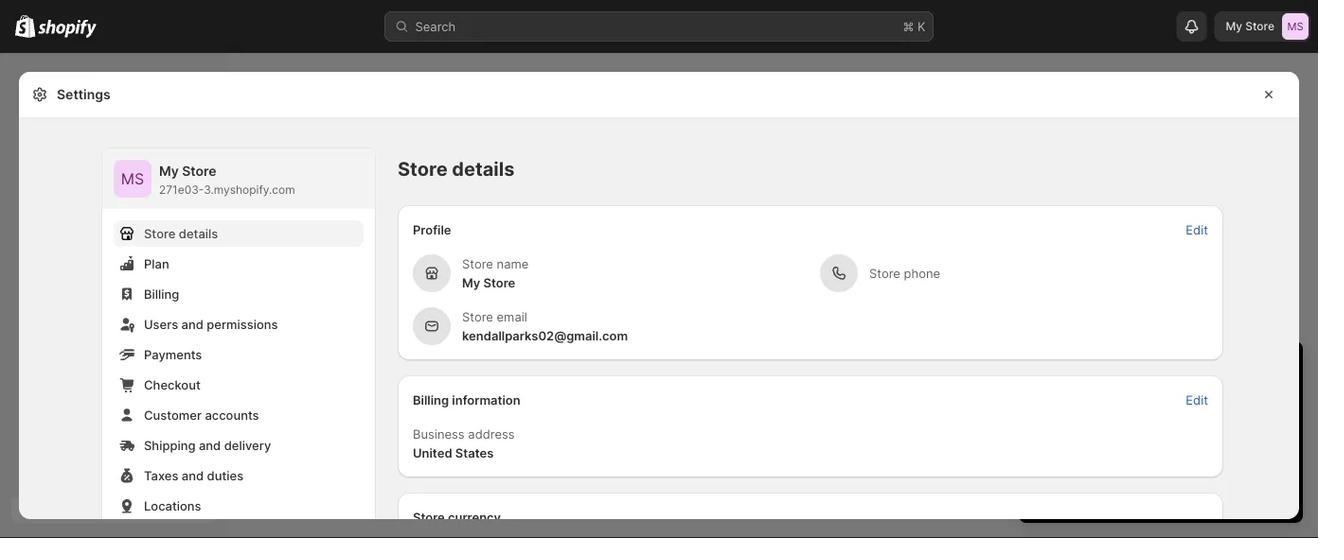 Task type: describe. For each thing, give the bounding box(es) containing it.
days
[[1056, 359, 1098, 382]]

and for delivery
[[199, 439, 221, 453]]

edit button for profile
[[1175, 217, 1220, 243]]

delivery
[[224, 439, 271, 453]]

kendallparks02@gmail.com
[[462, 329, 628, 343]]

0 vertical spatial to
[[1081, 393, 1093, 408]]

pick your plan
[[1123, 485, 1199, 498]]

edit for billing information
[[1186, 393, 1209, 408]]

pick
[[1123, 485, 1146, 498]]

my store image inside shop settings menu element
[[114, 160, 152, 198]]

store inside my store 271e03-3.myshopify.com
[[182, 163, 217, 180]]

1 horizontal spatial my store image
[[1283, 13, 1309, 40]]

plan link
[[114, 251, 364, 278]]

⌘ k
[[903, 19, 926, 34]]

3 days left in your trial
[[1038, 359, 1237, 382]]

accounts
[[205, 408, 259, 423]]

business
[[413, 427, 465, 442]]

and left get:
[[1163, 393, 1185, 408]]

my store
[[1226, 19, 1275, 33]]

details inside store details link
[[179, 226, 218, 241]]

users and permissions link
[[114, 312, 364, 338]]

paid
[[1107, 393, 1132, 408]]

in
[[1138, 359, 1154, 382]]

customer
[[144, 408, 202, 423]]

billing information
[[413, 393, 521, 408]]

business address united states
[[413, 427, 515, 461]]

information
[[452, 393, 521, 408]]

customize
[[1191, 431, 1250, 446]]

online
[[1053, 450, 1088, 465]]

shop settings menu element
[[102, 149, 375, 539]]

to inside to customize your online store and add bonus features
[[1175, 431, 1187, 446]]

1 horizontal spatial plan
[[1176, 485, 1199, 498]]

3
[[1038, 359, 1050, 382]]

store email kendallparks02@gmail.com
[[462, 310, 628, 343]]

name
[[497, 257, 529, 271]]

store details inside shop settings menu element
[[144, 226, 218, 241]]

settings
[[57, 87, 110, 103]]

3 days left in your trial button
[[1019, 342, 1303, 382]]

⌘
[[903, 19, 914, 34]]

checkout
[[144, 378, 201, 393]]

1 horizontal spatial shopify image
[[38, 19, 97, 38]]

search
[[415, 19, 456, 34]]

3 days left in your trial element
[[1019, 391, 1303, 524]]

features
[[1215, 450, 1263, 465]]

and inside to customize your online store and add bonus features
[[1125, 450, 1147, 465]]

and for duties
[[182, 469, 204, 484]]

customer accounts
[[144, 408, 259, 423]]

switch to a paid plan and get:
[[1038, 393, 1211, 408]]

store inside store details link
[[144, 226, 176, 241]]

taxes and duties
[[144, 469, 244, 484]]

left
[[1103, 359, 1133, 382]]

add
[[1150, 450, 1172, 465]]

permissions
[[207, 317, 278, 332]]

locations link
[[114, 494, 364, 520]]

store inside "store email kendallparks02@gmail.com"
[[462, 310, 493, 324]]

your inside to customize your online store and add bonus features
[[1254, 431, 1279, 446]]

users
[[144, 317, 178, 332]]

0 vertical spatial store details
[[398, 158, 515, 181]]

shipping and delivery
[[144, 439, 271, 453]]

k
[[918, 19, 926, 34]]

my for my store 271e03-3.myshopify.com
[[159, 163, 179, 180]]

profile
[[413, 223, 451, 237]]



Task type: vqa. For each thing, say whether or not it's contained in the screenshot.
the Store details to the right
yes



Task type: locate. For each thing, give the bounding box(es) containing it.
users and permissions
[[144, 317, 278, 332]]

customer accounts link
[[114, 403, 364, 429]]

1 horizontal spatial to
[[1175, 431, 1187, 446]]

store details
[[398, 158, 515, 181], [144, 226, 218, 241]]

get:
[[1188, 393, 1211, 408]]

1 edit button from the top
[[1175, 217, 1220, 243]]

1 vertical spatial my store image
[[114, 160, 152, 198]]

store
[[1092, 450, 1121, 465]]

and
[[181, 317, 204, 332], [1163, 393, 1185, 408], [199, 439, 221, 453], [1125, 450, 1147, 465], [182, 469, 204, 484]]

and right taxes
[[182, 469, 204, 484]]

my
[[1226, 19, 1243, 33], [159, 163, 179, 180], [462, 276, 481, 290]]

details
[[452, 158, 515, 181], [179, 226, 218, 241]]

shopify image
[[15, 15, 35, 38], [38, 19, 97, 38]]

plan right paid
[[1135, 393, 1160, 408]]

0 horizontal spatial store details
[[144, 226, 218, 241]]

271e03-
[[159, 183, 204, 197]]

billing for billing
[[144, 287, 179, 302]]

1 horizontal spatial my
[[462, 276, 481, 290]]

store currency
[[413, 511, 501, 525]]

and for permissions
[[181, 317, 204, 332]]

0 vertical spatial details
[[452, 158, 515, 181]]

and inside the taxes and duties link
[[182, 469, 204, 484]]

billing for billing information
[[413, 393, 449, 408]]

1 edit from the top
[[1186, 223, 1209, 237]]

billing inside shop settings menu element
[[144, 287, 179, 302]]

and down customer accounts
[[199, 439, 221, 453]]

my store image
[[1283, 13, 1309, 40], [114, 160, 152, 198]]

0 horizontal spatial my
[[159, 163, 179, 180]]

my for my store
[[1226, 19, 1243, 33]]

1 vertical spatial your
[[1254, 431, 1279, 446]]

0 vertical spatial edit button
[[1175, 217, 1220, 243]]

billing up users
[[144, 287, 179, 302]]

1 vertical spatial my
[[159, 163, 179, 180]]

1 vertical spatial plan
[[1176, 485, 1199, 498]]

switch
[[1038, 393, 1078, 408]]

0 vertical spatial billing
[[144, 287, 179, 302]]

1 vertical spatial billing
[[413, 393, 449, 408]]

1 horizontal spatial billing
[[413, 393, 449, 408]]

2 edit from the top
[[1186, 393, 1209, 408]]

2 vertical spatial my
[[462, 276, 481, 290]]

store phone
[[870, 266, 941, 281]]

edit button
[[1175, 217, 1220, 243], [1175, 387, 1220, 414]]

edit for profile
[[1186, 223, 1209, 237]]

your right in
[[1159, 359, 1198, 382]]

store details up profile
[[398, 158, 515, 181]]

to
[[1081, 393, 1093, 408], [1175, 431, 1187, 446]]

to left a
[[1081, 393, 1093, 408]]

billing link
[[114, 281, 364, 308]]

my inside my store 271e03-3.myshopify.com
[[159, 163, 179, 180]]

a
[[1096, 393, 1103, 408]]

0 vertical spatial your
[[1159, 359, 1198, 382]]

my store 271e03-3.myshopify.com
[[159, 163, 295, 197]]

payments
[[144, 348, 202, 362]]

1 vertical spatial edit
[[1186, 393, 1209, 408]]

pick your plan link
[[1038, 478, 1284, 505]]

0 vertical spatial my store image
[[1283, 13, 1309, 40]]

my store image right my store
[[1283, 13, 1309, 40]]

payments link
[[114, 342, 364, 368]]

settings dialog
[[19, 72, 1300, 539]]

my store image left 271e03-
[[114, 160, 152, 198]]

phone
[[904, 266, 941, 281]]

billing
[[144, 287, 179, 302], [413, 393, 449, 408]]

your right pick
[[1149, 485, 1173, 498]]

your inside "dropdown button"
[[1159, 359, 1198, 382]]

1 horizontal spatial details
[[452, 158, 515, 181]]

store details up plan
[[144, 226, 218, 241]]

duties
[[207, 469, 244, 484]]

3.myshopify.com
[[204, 183, 295, 197]]

0 vertical spatial edit
[[1186, 223, 1209, 237]]

locations
[[144, 499, 201, 514]]

1 vertical spatial store details
[[144, 226, 218, 241]]

plan down bonus
[[1176, 485, 1199, 498]]

to up bonus
[[1175, 431, 1187, 446]]

0 horizontal spatial details
[[179, 226, 218, 241]]

your
[[1159, 359, 1198, 382], [1254, 431, 1279, 446], [1149, 485, 1173, 498]]

2 horizontal spatial my
[[1226, 19, 1243, 33]]

trial
[[1204, 359, 1237, 382]]

1 vertical spatial edit button
[[1175, 387, 1220, 414]]

0 horizontal spatial billing
[[144, 287, 179, 302]]

1 vertical spatial details
[[179, 226, 218, 241]]

address
[[468, 427, 515, 442]]

united
[[413, 446, 452, 461]]

0 horizontal spatial plan
[[1135, 393, 1160, 408]]

and right users
[[181, 317, 204, 332]]

0 horizontal spatial my store image
[[114, 160, 152, 198]]

2 vertical spatial your
[[1149, 485, 1173, 498]]

edit button for billing information
[[1175, 387, 1220, 414]]

dialog
[[1307, 72, 1319, 539]]

0 vertical spatial my
[[1226, 19, 1243, 33]]

and left add
[[1125, 450, 1147, 465]]

1 horizontal spatial store details
[[398, 158, 515, 181]]

checkout link
[[114, 372, 364, 399]]

0 vertical spatial plan
[[1135, 393, 1160, 408]]

my inside store name my store
[[462, 276, 481, 290]]

and inside users and permissions link
[[181, 317, 204, 332]]

shipping and delivery link
[[114, 433, 364, 459]]

email
[[497, 310, 528, 324]]

shipping
[[144, 439, 196, 453]]

taxes
[[144, 469, 178, 484]]

and inside shipping and delivery link
[[199, 439, 221, 453]]

plan
[[144, 257, 169, 271]]

1 vertical spatial to
[[1175, 431, 1187, 446]]

store name my store
[[462, 257, 529, 290]]

plan
[[1135, 393, 1160, 408], [1176, 485, 1199, 498]]

0 horizontal spatial to
[[1081, 393, 1093, 408]]

billing up the business
[[413, 393, 449, 408]]

bonus
[[1176, 450, 1212, 465]]

edit
[[1186, 223, 1209, 237], [1186, 393, 1209, 408]]

0 horizontal spatial shopify image
[[15, 15, 35, 38]]

to customize your online store and add bonus features
[[1053, 431, 1279, 465]]

ms button
[[114, 160, 152, 198]]

taxes and duties link
[[114, 463, 364, 490]]

currency
[[448, 511, 501, 525]]

states
[[455, 446, 494, 461]]

2 edit button from the top
[[1175, 387, 1220, 414]]

store
[[1246, 19, 1275, 33], [398, 158, 448, 181], [182, 163, 217, 180], [144, 226, 176, 241], [462, 257, 493, 271], [870, 266, 901, 281], [484, 276, 516, 290], [462, 310, 493, 324], [413, 511, 445, 525]]

store details link
[[114, 221, 364, 247]]

your up features
[[1254, 431, 1279, 446]]



